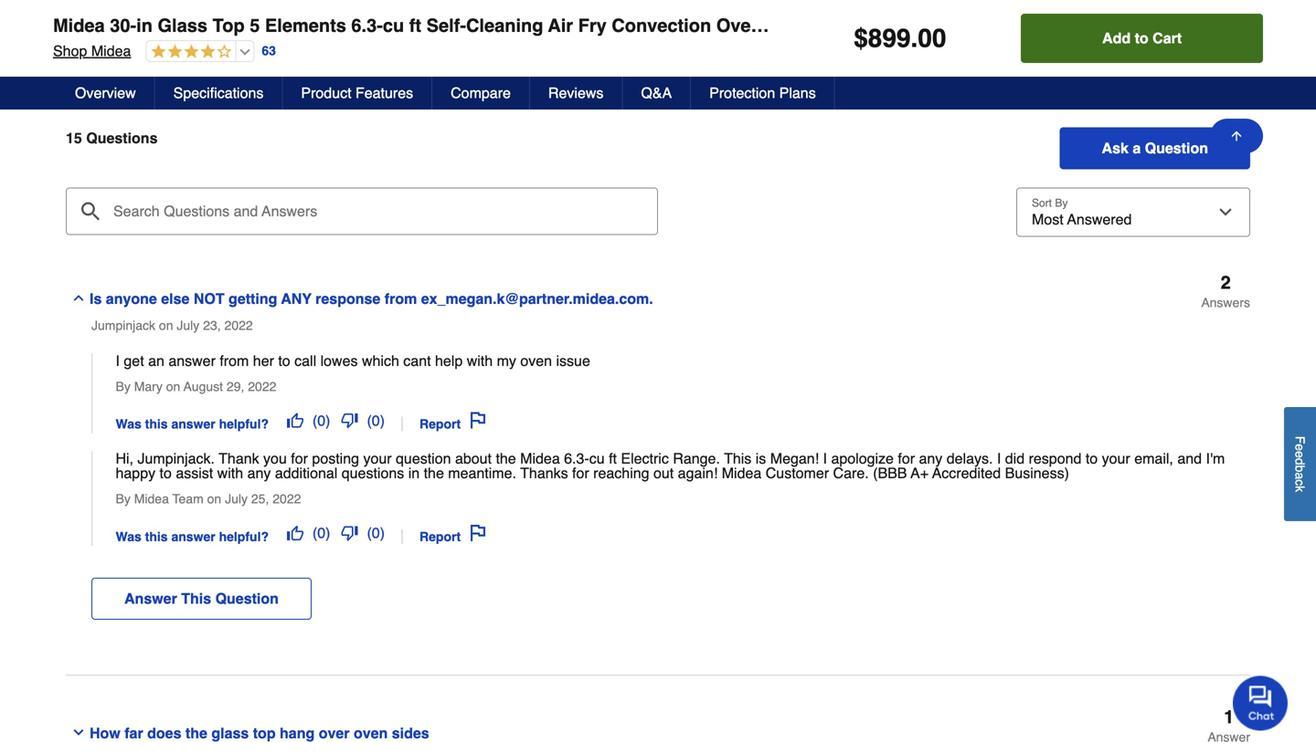 Task type: locate. For each thing, give the bounding box(es) containing it.
was this answer helpful? inside midea team's answer on july 25, 2022 element
[[116, 530, 272, 545]]

a inside button
[[1293, 473, 1307, 480]]

getting
[[229, 290, 277, 307]]

did
[[1005, 451, 1025, 468]]

jumpinjack.
[[138, 451, 215, 468]]

1 vertical spatial oven
[[354, 725, 388, 742]]

thumb down image down questions
[[341, 525, 358, 542]]

1 vertical spatial from
[[220, 353, 249, 370]]

help
[[435, 353, 463, 370]]

answer down team on the bottom
[[171, 530, 215, 545]]

1 horizontal spatial with
[[467, 353, 493, 370]]

1 horizontal spatial july
[[225, 492, 248, 507]]

oven right my
[[520, 353, 552, 370]]

0 horizontal spatial the
[[185, 725, 207, 742]]

chevron up image
[[71, 291, 86, 306]]

july
[[177, 318, 199, 333], [225, 492, 248, 507]]

your right posting
[[363, 451, 392, 468]]

&
[[218, 40, 233, 65]]

0 vertical spatial from
[[385, 290, 417, 307]]

1 report from the top
[[419, 417, 461, 432]]

was down happy
[[116, 530, 141, 545]]

ft left out
[[609, 451, 617, 468]]

0 horizontal spatial oven
[[354, 725, 388, 742]]

the right the does
[[185, 725, 207, 742]]

q
[[194, 40, 211, 65]]

1 horizontal spatial your
[[1102, 451, 1130, 468]]

for right you
[[291, 451, 308, 468]]

1 horizontal spatial a
[[1293, 473, 1307, 480]]

was this answer helpful? for thank
[[116, 530, 272, 545]]

0 down additional
[[317, 525, 325, 542]]

f
[[1293, 436, 1307, 444]]

this right answer
[[181, 591, 211, 608]]

was this answer helpful? down by mary on august 29, 2022
[[116, 417, 272, 432]]

0 up questions
[[372, 412, 380, 429]]

29,
[[227, 380, 244, 394]]

her
[[253, 353, 274, 370]]

1 vertical spatial on
[[166, 380, 180, 394]]

i left get
[[116, 353, 120, 370]]

a right the ask
[[1133, 140, 1141, 157]]

from
[[385, 290, 417, 307], [220, 353, 249, 370]]

0 vertical spatial was this answer helpful?
[[116, 417, 272, 432]]

( 0 ) for thumb down icon in the midea team's answer on july 25, 2022 element
[[367, 525, 385, 542]]

1 horizontal spatial in
[[408, 465, 420, 482]]

( 0 ) for thumb up icon for her
[[312, 412, 330, 429]]

( up posting
[[312, 412, 317, 429]]

from right response at the left
[[385, 290, 417, 307]]

ft left self-
[[409, 15, 421, 36]]

f e e d b a c k
[[1293, 436, 1307, 493]]

1 vertical spatial was this answer helpful?
[[116, 530, 272, 545]]

was
[[116, 417, 141, 432], [116, 530, 141, 545]]

1 vertical spatial this
[[145, 530, 168, 545]]

the right about
[[496, 451, 516, 468]]

Search Questions and Answers text field
[[66, 188, 658, 235]]

helpful? inside mary's answer on august 29, 2022 element
[[219, 417, 269, 432]]

midea down happy
[[134, 492, 169, 507]]

cu left self-
[[383, 15, 404, 36]]

1 your from the left
[[363, 451, 392, 468]]

july left the 25,
[[225, 492, 248, 507]]

any up the 25,
[[247, 465, 271, 482]]

1 horizontal spatial i
[[823, 451, 827, 468]]

on right team on the bottom
[[207, 492, 221, 507]]

your left email,
[[1102, 451, 1130, 468]]

6.3- right elements
[[351, 15, 383, 36]]

1 vertical spatial 6.3-
[[564, 451, 589, 468]]

report inside mary's answer on august 29, 2022 element
[[419, 417, 461, 432]]

0 horizontal spatial any
[[247, 465, 271, 482]]

this down mary
[[145, 417, 168, 432]]

0 down questions
[[372, 525, 380, 542]]

0 horizontal spatial electric
[[621, 451, 669, 468]]

2 was from the top
[[116, 530, 141, 545]]

1 by from the top
[[116, 380, 131, 394]]

0 for thumb down icon related to call
[[372, 412, 380, 429]]

2 was this answer helpful? from the top
[[116, 530, 272, 545]]

2 horizontal spatial in
[[817, 15, 833, 36]]

0 horizontal spatial 6.3-
[[351, 15, 383, 36]]

0 horizontal spatial question
[[215, 591, 279, 608]]

a+
[[911, 465, 929, 482]]

6.3- left 'reaching'
[[564, 451, 589, 468]]

1 horizontal spatial for
[[572, 465, 589, 482]]

1 was this answer helpful? from the top
[[116, 417, 272, 432]]

0 vertical spatial answer
[[168, 353, 216, 370]]

answer for an
[[171, 417, 215, 432]]

megan!
[[770, 451, 819, 468]]

with inside hi, jumpinjack. thank you for posting your question about the midea 6.3-cu ft electric range. this is megan! i apologize for any delays. i did respond to your email, and i'm happy to assist with any additional questions in the meantime. thanks for reaching out again! midea customer care. (bbb a+ accredited business)
[[217, 465, 243, 482]]

helpful? inside midea team's answer on july 25, 2022 element
[[219, 530, 269, 545]]

report button
[[414, 405, 492, 434], [414, 518, 492, 546]]

2 report button from the top
[[414, 518, 492, 546]]

to right her
[[278, 353, 290, 370]]

helpful? down the 25,
[[219, 530, 269, 545]]

1 vertical spatial thumb down image
[[341, 525, 358, 542]]

1 report button from the top
[[414, 405, 492, 434]]

( 0 ) up questions
[[367, 412, 385, 429]]

1 vertical spatial electric
[[621, 451, 669, 468]]

0 vertical spatial helpful?
[[219, 417, 269, 432]]

mary
[[134, 380, 163, 394]]

by for i get an answer from her to call lowes which cant help with my oven issue
[[116, 380, 131, 394]]

any left delays.
[[919, 451, 942, 468]]

glass
[[158, 15, 207, 36]]

the
[[496, 451, 516, 468], [424, 465, 444, 482], [185, 725, 207, 742]]

2 thumb up image from the top
[[287, 525, 303, 542]]

cleaning
[[466, 15, 543, 36]]

2 vertical spatial 2022
[[273, 492, 301, 507]]

0 horizontal spatial from
[[220, 353, 249, 370]]

23,
[[203, 318, 221, 333]]

is anyone else not getting any response from ex_megan.k@partner.midea.com.
[[90, 290, 653, 307]]

overview
[[75, 85, 136, 101]]

add
[[1102, 30, 1131, 47]]

hi,
[[116, 451, 133, 468]]

.
[[911, 24, 918, 53]]

1 horizontal spatial from
[[385, 290, 417, 307]]

0 vertical spatial thumb up image
[[287, 413, 303, 429]]

by for hi, jumpinjack. thank you for posting your question about the midea 6.3-cu ft electric range. this is megan! i apologize for any delays. i did respond to your email, and i'm happy to assist with any additional questions in the meantime. thanks for reaching out again! midea customer care. (bbb a+ accredited business)
[[116, 492, 131, 507]]

meantime.
[[448, 465, 516, 482]]

1 horizontal spatial this
[[724, 451, 751, 468]]

0 vertical spatial cu
[[383, 15, 404, 36]]

not
[[194, 290, 224, 307]]

cu inside hi, jumpinjack. thank you for posting your question about the midea 6.3-cu ft electric range. this is megan! i apologize for any delays. i did respond to your email, and i'm happy to assist with any additional questions in the meantime. thanks for reaching out again! midea customer care. (bbb a+ accredited business)
[[589, 451, 605, 468]]

2 vertical spatial answer
[[171, 530, 215, 545]]

2 thumb down image from the top
[[341, 525, 358, 542]]

with up the 'by midea team on july 25, 2022'
[[217, 465, 243, 482]]

0 vertical spatial by
[[116, 380, 131, 394]]

i left care.
[[823, 451, 827, 468]]

15
[[66, 130, 82, 147]]

report inside midea team's answer on july 25, 2022 element
[[419, 530, 461, 545]]

report button down the meantime.
[[414, 518, 492, 546]]

hang
[[280, 725, 315, 742]]

helpful? up the thank
[[219, 417, 269, 432]]

thanks
[[520, 465, 568, 482]]

on right mary
[[166, 380, 180, 394]]

0 horizontal spatial i
[[116, 353, 120, 370]]

july left 23,
[[177, 318, 199, 333]]

1 vertical spatial question
[[215, 591, 279, 608]]

1 vertical spatial ft
[[609, 451, 617, 468]]

1 horizontal spatial 6.3-
[[564, 451, 589, 468]]

response
[[315, 290, 380, 307]]

thumb down image up posting
[[341, 413, 358, 429]]

e up d
[[1293, 444, 1307, 451]]

1 vertical spatial with
[[217, 465, 243, 482]]

i left did
[[997, 451, 1001, 468]]

1 helpful? from the top
[[219, 417, 269, 432]]

in inside hi, jumpinjack. thank you for posting your question about the midea 6.3-cu ft electric range. this is megan! i apologize for any delays. i did respond to your email, and i'm happy to assist with any additional questions in the meantime. thanks for reaching out again! midea customer care. (bbb a+ accredited business)
[[408, 465, 420, 482]]

2 your from the left
[[1102, 451, 1130, 468]]

far
[[124, 725, 143, 742]]

1 vertical spatial report
[[419, 530, 461, 545]]

2 horizontal spatial i
[[997, 451, 1001, 468]]

1 horizontal spatial question
[[1145, 140, 1208, 157]]

report button up about
[[414, 405, 492, 434]]

0 vertical spatial on
[[159, 318, 173, 333]]

0 vertical spatial electric
[[895, 15, 961, 36]]

specifications button
[[155, 77, 283, 110]]

ft
[[409, 15, 421, 36], [609, 451, 617, 468]]

1 vertical spatial answer
[[171, 417, 215, 432]]

from up "29,"
[[220, 353, 249, 370]]

mary's answer on august 29, 2022 element
[[91, 353, 1250, 434]]

flag image
[[470, 525, 486, 542]]

1 vertical spatial july
[[225, 492, 248, 507]]

0 vertical spatial this
[[145, 417, 168, 432]]

1 vertical spatial by
[[116, 492, 131, 507]]

report left flag icon
[[419, 417, 461, 432]]

0 horizontal spatial for
[[291, 451, 308, 468]]

0 vertical spatial report
[[419, 417, 461, 432]]

0 vertical spatial thumb down image
[[341, 413, 358, 429]]

1 horizontal spatial ft
[[609, 451, 617, 468]]

in right questions
[[408, 465, 420, 482]]

for right the apologize
[[898, 451, 915, 468]]

top
[[212, 15, 245, 36]]

2022
[[224, 318, 253, 333], [248, 380, 276, 394], [273, 492, 301, 507]]

from inside button
[[385, 290, 417, 307]]

jumpinjack's question on july 23, 2022 element
[[66, 272, 1250, 677]]

thumb down image for call
[[341, 413, 358, 429]]

question
[[396, 451, 451, 468]]

0 vertical spatial oven
[[520, 353, 552, 370]]

thumb up image
[[287, 413, 303, 429], [287, 525, 303, 542]]

thumb up image up additional
[[287, 413, 303, 429]]

2022 right 23,
[[224, 318, 253, 333]]

1 this from the top
[[145, 417, 168, 432]]

this inside midea team's answer on july 25, 2022 element
[[145, 530, 168, 545]]

this left is
[[724, 451, 751, 468]]

0 horizontal spatial with
[[217, 465, 243, 482]]

oven inside mary's answer on august 29, 2022 element
[[520, 353, 552, 370]]

answer this question
[[124, 591, 279, 608]]

by inside mary's answer on august 29, 2022 element
[[116, 380, 131, 394]]

call
[[294, 353, 316, 370]]

0 vertical spatial this
[[724, 451, 751, 468]]

1 vertical spatial cu
[[589, 451, 605, 468]]

2 report from the top
[[419, 530, 461, 545]]

compare button
[[432, 77, 530, 110]]

0 horizontal spatial ft
[[409, 15, 421, 36]]

product features button
[[283, 77, 432, 110]]

was this answer helpful? down team on the bottom
[[116, 530, 272, 545]]

report button inside mary's answer on august 29, 2022 element
[[414, 405, 492, 434]]

( 0 ) down additional
[[312, 525, 330, 542]]

thumb down image
[[341, 413, 358, 429], [341, 525, 358, 542]]

( 0 ) for thumb up icon for posting
[[312, 525, 330, 542]]

respond
[[1029, 451, 1081, 468]]

cu right the thanks
[[589, 451, 605, 468]]

protection
[[709, 85, 775, 101]]

0 vertical spatial ft
[[409, 15, 421, 36]]

0 horizontal spatial your
[[363, 451, 392, 468]]

thumb down image for question
[[341, 525, 358, 542]]

the left about
[[424, 465, 444, 482]]

was inside mary's answer on august 29, 2022 element
[[116, 417, 141, 432]]

with left my
[[467, 353, 493, 370]]

1 vertical spatial helpful?
[[219, 530, 269, 545]]

1 vertical spatial a
[[1293, 473, 1307, 480]]

1 e from the top
[[1293, 444, 1307, 451]]

f e e d b a c k button
[[1284, 407, 1316, 522]]

1 vertical spatial this
[[181, 591, 211, 608]]

15 questions ask a question
[[66, 130, 1208, 157]]

0 for thumb up icon for her
[[317, 412, 325, 429]]

0 up posting
[[317, 412, 325, 429]]

0 vertical spatial was
[[116, 417, 141, 432]]

cart
[[1153, 30, 1182, 47]]

steel)
[[1118, 15, 1168, 36]]

a up k on the bottom of page
[[1293, 473, 1307, 480]]

any
[[919, 451, 942, 468], [247, 465, 271, 482]]

by midea team on july 25, 2022
[[116, 492, 301, 507]]

by inside midea team's answer on july 25, 2022 element
[[116, 492, 131, 507]]

by down happy
[[116, 492, 131, 507]]

this inside mary's answer on august 29, 2022 element
[[145, 417, 168, 432]]

in up community
[[136, 15, 153, 36]]

was up "hi,"
[[116, 417, 141, 432]]

0 vertical spatial with
[[467, 353, 493, 370]]

answer down by mary on august 29, 2022
[[171, 417, 215, 432]]

report button inside midea team's answer on july 25, 2022 element
[[414, 518, 492, 546]]

2 horizontal spatial the
[[496, 451, 516, 468]]

the inside button
[[185, 725, 207, 742]]

(
[[312, 412, 317, 429], [367, 412, 372, 429], [312, 525, 317, 542], [367, 525, 372, 542]]

1 vertical spatial was
[[116, 530, 141, 545]]

for right the thanks
[[572, 465, 589, 482]]

a
[[1133, 140, 1141, 157], [1293, 473, 1307, 480]]

was this answer helpful? inside mary's answer on august 29, 2022 element
[[116, 417, 272, 432]]

by mary on august 29, 2022
[[116, 380, 276, 394]]

thumb up image down additional
[[287, 525, 303, 542]]

2 by from the top
[[116, 492, 131, 507]]

0 vertical spatial 2022
[[224, 318, 253, 333]]

answer up by mary on august 29, 2022
[[168, 353, 216, 370]]

this up answer
[[145, 530, 168, 545]]

b
[[1293, 466, 1307, 473]]

helpful?
[[219, 417, 269, 432], [219, 530, 269, 545]]

was inside midea team's answer on july 25, 2022 element
[[116, 530, 141, 545]]

was for hi, jumpinjack. thank you for posting your question about the midea 6.3-cu ft electric range. this is megan! i apologize for any delays. i did respond to your email, and i'm happy to assist with any additional questions in the meantime. thanks for reaching out again! midea customer care. (bbb a+ accredited business)
[[116, 530, 141, 545]]

2022 right the 25,
[[273, 492, 301, 507]]

ex_megan.k@partner.midea.com.
[[421, 290, 653, 307]]

2022 down her
[[248, 380, 276, 394]]

1 thumb down image from the top
[[341, 413, 358, 429]]

how far does the glass top hang over oven sides button
[[66, 709, 1013, 743]]

0 vertical spatial question
[[1145, 140, 1208, 157]]

1 horizontal spatial oven
[[520, 353, 552, 370]]

in left "$"
[[817, 15, 833, 36]]

and
[[1177, 451, 1202, 468]]

3.9 stars image
[[147, 44, 232, 61]]

jumpinjack on july 23, 2022
[[91, 318, 253, 333]]

0 vertical spatial report button
[[414, 405, 492, 434]]

add to cart
[[1102, 30, 1182, 47]]

0 vertical spatial a
[[1133, 140, 1141, 157]]

0 horizontal spatial a
[[1133, 140, 1141, 157]]

( 0 ) down questions
[[367, 525, 385, 542]]

air
[[548, 15, 573, 36]]

2 answers element
[[1201, 272, 1250, 310]]

with
[[467, 353, 493, 370], [217, 465, 243, 482]]

a inside 15 questions ask a question
[[1133, 140, 1141, 157]]

add to cart button
[[1021, 14, 1263, 63]]

glass
[[211, 725, 249, 742]]

oven right over
[[354, 725, 388, 742]]

thumb down image inside midea team's answer on july 25, 2022 element
[[341, 525, 358, 542]]

( 0 ) up posting
[[312, 412, 330, 429]]

report left flag image
[[419, 530, 461, 545]]

2 helpful? from the top
[[219, 530, 269, 545]]

q&a
[[641, 85, 672, 101]]

0 horizontal spatial this
[[181, 591, 211, 608]]

q&a button
[[623, 77, 691, 110]]

cu
[[383, 15, 404, 36], [589, 451, 605, 468]]

5
[[250, 15, 260, 36]]

team
[[172, 492, 204, 507]]

1
[[1224, 707, 1234, 728]]

to right add
[[1135, 30, 1148, 47]]

1 thumb up image from the top
[[287, 413, 303, 429]]

by left mary
[[116, 380, 131, 394]]

question
[[1145, 140, 1208, 157], [215, 591, 279, 608]]

slide-
[[767, 15, 817, 36]]

1 horizontal spatial cu
[[589, 451, 605, 468]]

1 vertical spatial report button
[[414, 518, 492, 546]]

1 was from the top
[[116, 417, 141, 432]]

chevron up image
[[1230, 43, 1248, 62]]

this
[[724, 451, 751, 468], [181, 591, 211, 608]]

on down else
[[159, 318, 173, 333]]

2 this from the top
[[145, 530, 168, 545]]

was this answer helpful?
[[116, 417, 272, 432], [116, 530, 272, 545]]

2 horizontal spatial for
[[898, 451, 915, 468]]

midea
[[53, 15, 105, 36], [91, 42, 131, 59], [520, 451, 560, 468], [722, 465, 762, 482], [134, 492, 169, 507]]

to
[[1135, 30, 1148, 47], [278, 353, 290, 370], [1086, 451, 1098, 468], [160, 465, 172, 482]]

ft inside hi, jumpinjack. thank you for posting your question about the midea 6.3-cu ft electric range. this is megan! i apologize for any delays. i did respond to your email, and i'm happy to assist with any additional questions in the meantime. thanks for reaching out again! midea customer care. (bbb a+ accredited business)
[[609, 451, 617, 468]]

e up b
[[1293, 451, 1307, 459]]

0 vertical spatial july
[[177, 318, 199, 333]]

) down additional
[[325, 525, 330, 542]]

1 vertical spatial thumb up image
[[287, 525, 303, 542]]

00
[[918, 24, 946, 53]]



Task type: vqa. For each thing, say whether or not it's contained in the screenshot.
F
yes



Task type: describe. For each thing, give the bounding box(es) containing it.
helpful? for answer
[[219, 417, 269, 432]]

midea up the shop
[[53, 15, 105, 36]]

which
[[362, 353, 399, 370]]

delays.
[[947, 451, 993, 468]]

1 horizontal spatial any
[[919, 451, 942, 468]]

out
[[653, 465, 674, 482]]

was this answer helpful? for an
[[116, 417, 272, 432]]

range
[[966, 15, 1022, 36]]

2 e from the top
[[1293, 451, 1307, 459]]

issue
[[556, 353, 590, 370]]

get
[[124, 353, 144, 370]]

answer this question button
[[91, 578, 312, 620]]

report button for the
[[414, 518, 492, 546]]

you
[[263, 451, 287, 468]]

elements
[[265, 15, 346, 36]]

thumb up image for her
[[287, 413, 303, 429]]

oven inside button
[[354, 725, 388, 742]]

to left assist
[[160, 465, 172, 482]]

( up questions
[[367, 412, 372, 429]]

) down questions
[[380, 525, 385, 542]]

this for get
[[145, 417, 168, 432]]

1 answer element
[[1208, 707, 1250, 743]]

0 vertical spatial 6.3-
[[351, 15, 383, 36]]

jumpinjack
[[91, 318, 155, 333]]

thumb up image for posting
[[287, 525, 303, 542]]

hi, jumpinjack. thank you for posting your question about the midea 6.3-cu ft electric range. this is megan! i apologize for any delays. i did respond to your email, and i'm happy to assist with any additional questions in the meantime. thanks for reaching out again! midea customer care. (bbb a+ accredited business)
[[116, 451, 1225, 482]]

k
[[1293, 486, 1307, 493]]

ask
[[1102, 140, 1129, 157]]

top
[[253, 725, 276, 742]]

specifications
[[173, 85, 264, 101]]

0 horizontal spatial cu
[[383, 15, 404, 36]]

30-
[[110, 15, 136, 36]]

0 for thumb down icon in the midea team's answer on july 25, 2022 element
[[372, 525, 380, 542]]

this inside hi, jumpinjack. thank you for posting your question about the midea 6.3-cu ft electric range. this is megan! i apologize for any delays. i did respond to your email, and i'm happy to assist with any additional questions in the meantime. thanks for reaching out again! midea customer care. (bbb a+ accredited business)
[[724, 451, 751, 468]]

community q & a button
[[48, 24, 1268, 82]]

2
[[1221, 272, 1231, 293]]

( down additional
[[312, 525, 317, 542]]

posting
[[312, 451, 359, 468]]

product
[[301, 85, 351, 101]]

my
[[497, 353, 516, 370]]

questions
[[86, 130, 158, 147]]

electric inside hi, jumpinjack. thank you for posting your question about the midea 6.3-cu ft electric range. this is megan! i apologize for any delays. i did respond to your email, and i'm happy to assist with any additional questions in the meantime. thanks for reaching out again! midea customer care. (bbb a+ accredited business)
[[621, 451, 669, 468]]

protection plans
[[709, 85, 816, 101]]

( down questions
[[367, 525, 372, 542]]

(stainless
[[1027, 15, 1113, 36]]

report button for which
[[414, 405, 492, 434]]

1 horizontal spatial electric
[[895, 15, 961, 36]]

happy
[[116, 465, 155, 482]]

a
[[239, 40, 254, 65]]

report for which
[[419, 417, 461, 432]]

product features
[[301, 85, 413, 101]]

chevron down image
[[71, 726, 86, 741]]

question inside 15 questions ask a question
[[1145, 140, 1208, 157]]

flag image
[[470, 413, 486, 429]]

how
[[90, 725, 120, 742]]

is anyone else not getting any response from ex_megan.k@partner.midea.com. button
[[66, 274, 1013, 311]]

additional
[[275, 465, 338, 482]]

questions
[[342, 465, 404, 482]]

was for i get an answer from her to call lowes which cant help with my oven issue
[[116, 417, 141, 432]]

question inside button
[[215, 591, 279, 608]]

community q & a
[[68, 40, 254, 65]]

chat invite button image
[[1233, 676, 1289, 732]]

protection plans button
[[691, 77, 835, 110]]

midea team's answer on july 25, 2022 element
[[91, 451, 1250, 546]]

business)
[[1005, 465, 1069, 482]]

else
[[161, 290, 190, 307]]

from inside mary's answer on august 29, 2022 element
[[220, 353, 249, 370]]

over
[[319, 725, 350, 742]]

cant
[[403, 353, 431, 370]]

midea down 30-
[[91, 42, 131, 59]]

is
[[90, 290, 102, 307]]

d
[[1293, 459, 1307, 466]]

c
[[1293, 480, 1307, 486]]

2 vertical spatial on
[[207, 492, 221, 507]]

convection
[[612, 15, 711, 36]]

helpful? for you
[[219, 530, 269, 545]]

sides
[[392, 725, 429, 742]]

i inside mary's answer on august 29, 2022 element
[[116, 353, 120, 370]]

apologize
[[831, 451, 894, 468]]

$ 899 . 00
[[854, 24, 946, 53]]

to inside mary's answer on august 29, 2022 element
[[278, 353, 290, 370]]

smart
[[838, 15, 890, 36]]

6.3- inside hi, jumpinjack. thank you for posting your question about the midea 6.3-cu ft electric range. this is megan! i apologize for any delays. i did respond to your email, and i'm happy to assist with any additional questions in the meantime. thanks for reaching out again! midea customer care. (bbb a+ accredited business)
[[564, 451, 589, 468]]

1 vertical spatial 2022
[[248, 380, 276, 394]]

answer for thank
[[171, 530, 215, 545]]

shop
[[53, 42, 87, 59]]

arrow up image
[[1229, 129, 1244, 143]]

midea right again!
[[722, 465, 762, 482]]

is
[[756, 451, 766, 468]]

customer
[[766, 465, 829, 482]]

self-
[[426, 15, 466, 36]]

) up questions
[[380, 412, 385, 429]]

0 horizontal spatial july
[[177, 318, 199, 333]]

email,
[[1134, 451, 1173, 468]]

with inside mary's answer on august 29, 2022 element
[[467, 353, 493, 370]]

0 for thumb up icon for posting
[[317, 525, 325, 542]]

thank
[[219, 451, 259, 468]]

1 horizontal spatial the
[[424, 465, 444, 482]]

reaching
[[593, 465, 649, 482]]

report for the
[[419, 530, 461, 545]]

an
[[148, 353, 164, 370]]

community
[[68, 40, 188, 65]]

0 horizontal spatial in
[[136, 15, 153, 36]]

this inside button
[[181, 591, 211, 608]]

does
[[147, 725, 181, 742]]

63
[[262, 44, 276, 58]]

compare
[[451, 85, 511, 101]]

899
[[868, 24, 911, 53]]

overview button
[[57, 77, 155, 110]]

ask a question button
[[1060, 127, 1250, 169]]

to right the respond
[[1086, 451, 1098, 468]]

reviews button
[[530, 77, 623, 110]]

range.
[[673, 451, 720, 468]]

fry
[[578, 15, 607, 36]]

( 0 ) for thumb down icon related to call
[[367, 412, 385, 429]]

to inside add to cart button
[[1135, 30, 1148, 47]]

any
[[281, 290, 312, 307]]

accredited
[[932, 465, 1001, 482]]

again!
[[678, 465, 718, 482]]

midea right the meantime.
[[520, 451, 560, 468]]

answers
[[1201, 295, 1250, 310]]

oven
[[716, 15, 762, 36]]

about
[[455, 451, 492, 468]]

i'm
[[1206, 451, 1225, 468]]

this for jumpinjack.
[[145, 530, 168, 545]]

) up posting
[[325, 412, 330, 429]]

july inside midea team's answer on july 25, 2022 element
[[225, 492, 248, 507]]



